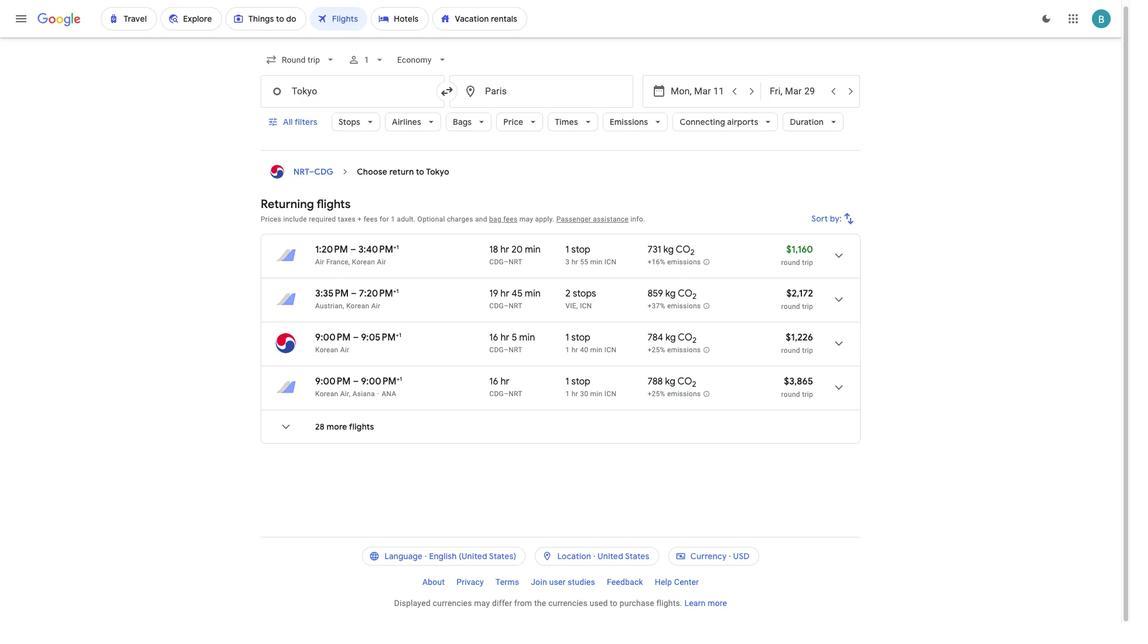 Task type: describe. For each thing, give the bounding box(es) containing it.
cdg for 7:20 pm
[[490, 302, 504, 310]]

departure time: 9:00 pm. text field for 9:05 pm
[[315, 332, 351, 343]]

hr inside 19 hr 45 min cdg – nrt
[[501, 288, 510, 300]]

kg for 731
[[664, 244, 674, 256]]

1 stop 1 hr 30 min icn
[[566, 376, 617, 398]]

nrt for 3:40 pm
[[509, 258, 523, 266]]

emissions button
[[603, 108, 668, 136]]

total duration 16 hr 5 min. element
[[490, 332, 566, 345]]

all
[[283, 117, 293, 127]]

states)
[[489, 551, 517, 562]]

– inside the 9:00 pm – 9:05 pm + 1
[[353, 332, 359, 343]]

hr inside 1 stop 1 hr 30 min icn
[[572, 390, 578, 398]]

1 vertical spatial to
[[610, 598, 618, 608]]

2 for 731
[[691, 247, 695, 257]]

round for $1,160
[[782, 258, 801, 267]]

1 stop flight. element for 16 hr
[[566, 376, 591, 389]]

purchase
[[620, 598, 655, 608]]

min inside 1 stop 3 hr 55 min icn
[[591, 258, 603, 266]]

19 hr 45 min cdg – nrt
[[490, 288, 541, 310]]

stops
[[573, 288, 597, 300]]

stops
[[339, 117, 361, 127]]

2 for 788
[[693, 379, 697, 389]]

1 stop flight. element for 18 hr 20 min
[[566, 244, 591, 257]]

choose return to tokyo
[[357, 166, 449, 177]]

1 button
[[344, 46, 391, 74]]

1 vertical spatial may
[[474, 598, 490, 608]]

icn inside the 2 stops vie , icn
[[580, 302, 592, 310]]

3:35 pm
[[315, 288, 349, 300]]

16 for 16 hr
[[490, 376, 499, 387]]

19
[[490, 288, 499, 300]]

join user studies link
[[525, 573, 601, 591]]

by:
[[830, 213, 842, 224]]

cdg for 3:40 pm
[[490, 258, 504, 266]]

korean left 'air,'
[[315, 390, 338, 398]]

austrian, korean air
[[315, 302, 381, 310]]

all filters button
[[261, 108, 327, 136]]

hr inside 18 hr 20 min cdg – nrt
[[501, 244, 510, 256]]

main menu image
[[14, 12, 28, 26]]

icn for 731
[[605, 258, 617, 266]]

1 currencies from the left
[[433, 598, 472, 608]]

austrian,
[[315, 302, 344, 310]]

asiana
[[353, 390, 375, 398]]

privacy link
[[451, 573, 490, 591]]

layover (1 of 2) is a 1 hr 10 min layover at vienna international airport in vienna. layover (2 of 2) is a 3 hr 25 min layover at incheon international airport in seoul. element
[[566, 301, 642, 311]]

hr inside 16 hr 5 min cdg – nrt
[[501, 332, 510, 343]]

flights.
[[657, 598, 683, 608]]

$1,160 round trip
[[782, 244, 814, 267]]

total duration 19 hr 45 min. element
[[490, 288, 566, 301]]

+25% emissions for 788
[[648, 390, 701, 398]]

korean air
[[315, 346, 350, 354]]

feedback link
[[601, 573, 649, 591]]

2 stops flight. element
[[566, 288, 597, 301]]

co for 859
[[678, 288, 693, 300]]

air down 1:20 pm
[[315, 258, 325, 266]]

used
[[590, 598, 608, 608]]

+25% emissions for 784
[[648, 346, 701, 354]]

2 inside the 2 stops vie , icn
[[566, 288, 571, 300]]

leaves paris charles de gaulle airport at 3:35 pm on friday, march 29 and arrives at narita international airport at 7:20 pm on saturday, march 30. element
[[315, 287, 399, 300]]

korean down 1:20 pm – 3:40 pm + 1
[[352, 258, 375, 266]]

language
[[385, 551, 423, 562]]

– inside 19 hr 45 min cdg – nrt
[[504, 302, 509, 310]]

emissions for 788
[[668, 390, 701, 398]]

help center
[[655, 577, 699, 587]]

round for $1,226
[[782, 346, 801, 355]]

18 hr 20 min cdg – nrt
[[490, 244, 541, 266]]

$3,865 round trip
[[782, 376, 814, 399]]

Departure text field
[[671, 76, 725, 107]]

from
[[515, 598, 532, 608]]

– inside "3:35 pm – 7:20 pm + 1"
[[351, 288, 357, 300]]

9:00 pm for 9:05 pm
[[315, 332, 351, 343]]

1 inside "3:35 pm – 7:20 pm + 1"
[[397, 287, 399, 295]]

usd
[[734, 551, 750, 562]]

Arrival time: 9:05 PM on  Saturday, March 30. text field
[[361, 331, 402, 343]]

nrt – cdg
[[294, 166, 334, 177]]

price button
[[497, 108, 544, 136]]

displayed currencies may differ from the currencies used to purchase flights. learn more
[[394, 598, 728, 608]]

9:00 pm – 9:00 pm + 1
[[315, 375, 402, 387]]

1 inside 1 stop 3 hr 55 min icn
[[566, 244, 569, 256]]

– inside 16 hr cdg – nrt
[[504, 390, 509, 398]]

trip for $1,160
[[803, 258, 814, 267]]

connecting airports
[[680, 117, 759, 127]]

(united
[[459, 551, 488, 562]]

join user studies
[[531, 577, 595, 587]]

Arrival time: 9:00 PM on  Saturday, March 30. text field
[[361, 375, 402, 387]]

bags button
[[446, 108, 492, 136]]

center
[[675, 577, 699, 587]]

+16% emissions
[[648, 258, 701, 266]]

passenger assistance button
[[557, 215, 629, 223]]

1 stop 3 hr 55 min icn
[[566, 244, 617, 266]]

none search field containing all filters
[[261, 46, 861, 151]]

3
[[566, 258, 570, 266]]

– inside 9:00 pm – 9:00 pm + 1
[[353, 376, 359, 387]]

location
[[558, 551, 591, 562]]

2172 US dollars text field
[[787, 288, 814, 300]]

air down "leaves paris charles de gaulle airport at 9:00 pm on friday, march 29 and arrives at narita international airport at 9:05 pm on saturday, march 30." element
[[340, 346, 350, 354]]

for
[[380, 215, 389, 223]]

cdg for 9:05 pm
[[490, 346, 504, 354]]

1 inside the 9:00 pm – 9:05 pm + 1
[[399, 331, 402, 339]]

swap origin and destination. image
[[440, 84, 454, 98]]

1:20 pm – 3:40 pm + 1
[[315, 243, 399, 256]]

flight details. leaves paris charles de gaulle airport at 3:35 pm on friday, march 29 and arrives at narita international airport at 7:20 pm on saturday, march 30. image
[[825, 285, 853, 314]]

leaves paris charles de gaulle airport at 9:00 pm on friday, march 29 and arrives at narita international airport at 9:05 pm on saturday, march 30. element
[[315, 331, 402, 343]]

Return text field
[[770, 76, 824, 107]]

privacy
[[457, 577, 484, 587]]

1226 US dollars text field
[[786, 332, 814, 343]]

the
[[535, 598, 546, 608]]

3865 US dollars text field
[[784, 376, 814, 387]]

currency
[[691, 551, 727, 562]]

emissions for 859
[[668, 302, 701, 310]]

duration button
[[783, 108, 844, 136]]

flight details. leaves paris charles de gaulle airport at 1:20 pm on friday, march 29 and arrives at narita international airport at 3:40 pm on saturday, march 30. image
[[825, 241, 853, 270]]

layover (1 of 1) is a 1 hr 30 min layover at incheon international airport in seoul. element
[[566, 389, 642, 399]]

emissions
[[610, 117, 648, 127]]

9:00 pm for 9:00 pm
[[315, 376, 351, 387]]

adult.
[[397, 215, 416, 223]]

total duration 18 hr 20 min. element
[[490, 244, 566, 257]]

more inside returning flights main content
[[327, 421, 347, 432]]

duration
[[790, 117, 824, 127]]

may inside returning flights main content
[[520, 215, 534, 223]]

$1,226
[[786, 332, 814, 343]]

about
[[423, 577, 445, 587]]

9:05 pm
[[361, 332, 396, 343]]

prices include required taxes + fees for 1 adult. optional charges and bag fees may apply. passenger assistance
[[261, 215, 629, 223]]

and
[[475, 215, 488, 223]]

1 stop flight. element for 16 hr 5 min
[[566, 332, 591, 345]]

join
[[531, 577, 547, 587]]

788
[[648, 376, 663, 387]]

1 vertical spatial flights
[[349, 421, 374, 432]]

about link
[[417, 573, 451, 591]]

Arrival time: 7:20 PM on  Saturday, March 30. text field
[[359, 287, 399, 300]]

30
[[580, 390, 589, 398]]

learn more link
[[685, 598, 728, 608]]

9:00 pm – 9:05 pm + 1
[[315, 331, 402, 343]]

– inside 1:20 pm – 3:40 pm + 1
[[350, 244, 356, 256]]

45
[[512, 288, 523, 300]]

to inside returning flights main content
[[416, 166, 424, 177]]

18
[[490, 244, 498, 256]]

trip for $3,865
[[803, 390, 814, 399]]

learn
[[685, 598, 706, 608]]

$2,172 round trip
[[782, 288, 814, 311]]

+25% for 784
[[648, 346, 666, 354]]

hr inside 1 stop 3 hr 55 min icn
[[572, 258, 578, 266]]

5
[[512, 332, 517, 343]]



Task type: vqa. For each thing, say whether or not it's contained in the screenshot.
$262
no



Task type: locate. For each thing, give the bounding box(es) containing it.
2 stop from the top
[[572, 332, 591, 343]]

cdg down 18
[[490, 258, 504, 266]]

co right "784"
[[678, 332, 693, 343]]

departure time: 9:00 pm. text field up korean air
[[315, 332, 351, 343]]

departure time: 9:00 pm. text field inside "leaves paris charles de gaulle airport at 9:00 pm on friday, march 29 and arrives at narita international airport at 9:05 pm on saturday, march 30." element
[[315, 332, 351, 343]]

1 horizontal spatial fees
[[504, 215, 518, 223]]

2 departure time: 9:00 pm. text field from the top
[[315, 376, 351, 387]]

nrt inside 19 hr 45 min cdg – nrt
[[509, 302, 523, 310]]

round inside $1,160 round trip
[[782, 258, 801, 267]]

cdg down total duration 16 hr. element
[[490, 390, 504, 398]]

None search field
[[261, 46, 861, 151]]

passenger
[[557, 215, 591, 223]]

cdg up "returning flights" at the left top of page
[[315, 166, 334, 177]]

prices
[[261, 215, 281, 223]]

nrt inside 16 hr cdg – nrt
[[509, 390, 523, 398]]

currencies down "join user studies"
[[549, 598, 588, 608]]

terms
[[496, 577, 519, 587]]

+ inside 1:20 pm – 3:40 pm + 1
[[393, 243, 397, 251]]

+ for 3:40 pm
[[393, 243, 397, 251]]

2 inside the 788 kg co 2
[[693, 379, 697, 389]]

icn inside 1 stop 1 hr 40 min icn
[[605, 346, 617, 354]]

– down total duration 16 hr 5 min. element at the bottom of page
[[504, 346, 509, 354]]

9:00 pm up korean air
[[315, 332, 351, 343]]

co inside 784 kg co 2
[[678, 332, 693, 343]]

16 inside 16 hr cdg – nrt
[[490, 376, 499, 387]]

16 down 16 hr 5 min cdg – nrt
[[490, 376, 499, 387]]

round down the $1,226
[[782, 346, 801, 355]]

departure time: 9:00 pm. text field for 9:00 pm
[[315, 376, 351, 387]]

+25%
[[648, 346, 666, 354], [648, 390, 666, 398]]

0 vertical spatial +25%
[[648, 346, 666, 354]]

1 vertical spatial more
[[708, 598, 728, 608]]

stop inside 1 stop 1 hr 40 min icn
[[572, 332, 591, 343]]

more right 28
[[327, 421, 347, 432]]

hr down 16 hr 5 min cdg – nrt
[[501, 376, 510, 387]]

0 vertical spatial +25% emissions
[[648, 346, 701, 354]]

min inside 1 stop 1 hr 30 min icn
[[591, 390, 603, 398]]

stop up 30
[[572, 376, 591, 387]]

kg for 788
[[665, 376, 676, 387]]

– left 9:05 pm
[[353, 332, 359, 343]]

icn for 784
[[605, 346, 617, 354]]

stop for 16 hr 5 min
[[572, 332, 591, 343]]

icn right "40"
[[605, 346, 617, 354]]

flight details. leaves paris charles de gaulle airport at 9:00 pm on friday, march 29 and arrives at narita international airport at 9:00 pm on saturday, march 30. image
[[825, 373, 853, 402]]

emissions down 731 kg co 2
[[668, 258, 701, 266]]

co right 788
[[678, 376, 693, 387]]

english (united states)
[[429, 551, 517, 562]]

departure time: 9:00 pm. text field inside leaves paris charles de gaulle airport at 9:00 pm on friday, march 29 and arrives at narita international airport at 9:00 pm on saturday, march 30. element
[[315, 376, 351, 387]]

– up austrian, korean air
[[351, 288, 357, 300]]

leaves paris charles de gaulle airport at 1:20 pm on friday, march 29 and arrives at narita international airport at 3:40 pm on saturday, march 30. element
[[315, 243, 399, 256]]

2 for 859
[[693, 291, 697, 301]]

2 currencies from the left
[[549, 598, 588, 608]]

cdg inside 16 hr cdg – nrt
[[490, 390, 504, 398]]

None text field
[[261, 75, 445, 108], [450, 75, 634, 108], [261, 75, 445, 108], [450, 75, 634, 108]]

– down total duration 18 hr 20 min. 'element'
[[504, 258, 509, 266]]

4 round from the top
[[782, 390, 801, 399]]

nrt down 20
[[509, 258, 523, 266]]

hr left 30
[[572, 390, 578, 398]]

40
[[580, 346, 589, 354]]

2 for 784
[[693, 335, 697, 345]]

hr inside 16 hr cdg – nrt
[[501, 376, 510, 387]]

+ for 9:00 pm
[[397, 375, 400, 383]]

0 vertical spatial may
[[520, 215, 534, 223]]

help center link
[[649, 573, 705, 591]]

co inside the 788 kg co 2
[[678, 376, 693, 387]]

1 stop 1 hr 40 min icn
[[566, 332, 617, 354]]

1 horizontal spatial currencies
[[549, 598, 588, 608]]

kg inside 731 kg co 2
[[664, 244, 674, 256]]

leaves paris charles de gaulle airport at 9:00 pm on friday, march 29 and arrives at narita international airport at 9:00 pm on saturday, march 30. element
[[315, 375, 402, 387]]

2 up vie
[[566, 288, 571, 300]]

+ for 7:20 pm
[[393, 287, 397, 295]]

$1,226 round trip
[[782, 332, 814, 355]]

0 vertical spatial 1 stop flight. element
[[566, 244, 591, 257]]

hr right 18
[[501, 244, 510, 256]]

0 vertical spatial stop
[[572, 244, 591, 256]]

min inside 19 hr 45 min cdg – nrt
[[525, 288, 541, 300]]

2 right 788
[[693, 379, 697, 389]]

788 kg co 2
[[648, 376, 697, 389]]

emissions down the 788 kg co 2
[[668, 390, 701, 398]]

min right 55
[[591, 258, 603, 266]]

16 hr 5 min cdg – nrt
[[490, 332, 535, 354]]

more
[[327, 421, 347, 432], [708, 598, 728, 608]]

1 vertical spatial +25%
[[648, 390, 666, 398]]

2 +25% emissions from the top
[[648, 390, 701, 398]]

korean air, asiana
[[315, 390, 375, 398]]

731
[[648, 244, 662, 256]]

None field
[[261, 49, 341, 70], [393, 49, 453, 70], [261, 49, 341, 70], [393, 49, 453, 70]]

3 trip from the top
[[803, 346, 814, 355]]

korean down "3:35 pm – 7:20 pm + 1"
[[346, 302, 370, 310]]

layover (1 of 1) is a 3 hr 55 min layover at incheon international airport in seoul. element
[[566, 257, 642, 267]]

+ inside 9:00 pm – 9:00 pm + 1
[[397, 375, 400, 383]]

icn inside 1 stop 1 hr 30 min icn
[[605, 390, 617, 398]]

1 inside 9:00 pm – 9:00 pm + 1
[[400, 375, 402, 383]]

kg for 859
[[666, 288, 676, 300]]

0 vertical spatial departure time: 9:00 pm. text field
[[315, 332, 351, 343]]

emissions down 784 kg co 2
[[668, 346, 701, 354]]

cdg inside 16 hr 5 min cdg – nrt
[[490, 346, 504, 354]]

min right "40"
[[591, 346, 603, 354]]

cdg down total duration 16 hr 5 min. element at the bottom of page
[[490, 346, 504, 354]]

to right used
[[610, 598, 618, 608]]

3 1 stop flight. element from the top
[[566, 376, 591, 389]]

fees
[[364, 215, 378, 223], [504, 215, 518, 223]]

– down total duration 16 hr. element
[[504, 390, 509, 398]]

1 16 from the top
[[490, 332, 499, 343]]

2 up +37% emissions
[[693, 291, 697, 301]]

round for $3,865
[[782, 390, 801, 399]]

apply.
[[535, 215, 555, 223]]

nrt for 7:20 pm
[[509, 302, 523, 310]]

1 1 stop flight. element from the top
[[566, 244, 591, 257]]

nrt for 9:05 pm
[[509, 346, 523, 354]]

fees left for at the left of the page
[[364, 215, 378, 223]]

filters
[[295, 117, 318, 127]]

co inside the 859 kg co 2
[[678, 288, 693, 300]]

min inside 1 stop 1 hr 40 min icn
[[591, 346, 603, 354]]

2 right "784"
[[693, 335, 697, 345]]

trip inside $3,865 round trip
[[803, 390, 814, 399]]

nrt inside 16 hr 5 min cdg – nrt
[[509, 346, 523, 354]]

1 +25% from the top
[[648, 346, 666, 354]]

hr left 5 at left
[[501, 332, 510, 343]]

– inside 18 hr 20 min cdg – nrt
[[504, 258, 509, 266]]

nrt down 5 at left
[[509, 346, 523, 354]]

9:00 pm up ana
[[361, 376, 397, 387]]

air,
[[340, 390, 351, 398]]

3:35 pm – 7:20 pm + 1
[[315, 287, 399, 300]]

kg inside the 788 kg co 2
[[665, 376, 676, 387]]

departure time: 9:00 pm. text field up korean air, asiana
[[315, 376, 351, 387]]

9:00 pm inside the 9:00 pm – 9:05 pm + 1
[[315, 332, 351, 343]]

2 vertical spatial stop
[[572, 376, 591, 387]]

Departure time: 3:35 PM. text field
[[315, 288, 349, 300]]

co for 784
[[678, 332, 693, 343]]

returning flights main content
[[261, 160, 861, 453]]

– up air france, korean air
[[350, 244, 356, 256]]

min inside 18 hr 20 min cdg – nrt
[[525, 244, 541, 256]]

1 horizontal spatial may
[[520, 215, 534, 223]]

trip down $3,865
[[803, 390, 814, 399]]

1 stop flight. element up 55
[[566, 244, 591, 257]]

0 horizontal spatial more
[[327, 421, 347, 432]]

16 hr cdg – nrt
[[490, 376, 523, 398]]

round inside $1,226 round trip
[[782, 346, 801, 355]]

min right 20
[[525, 244, 541, 256]]

co
[[676, 244, 691, 256], [678, 288, 693, 300], [678, 332, 693, 343], [678, 376, 693, 387]]

states
[[625, 551, 650, 562]]

all filters
[[283, 117, 318, 127]]

vie
[[566, 302, 577, 310]]

2 vertical spatial 1 stop flight. element
[[566, 376, 591, 389]]

co up +16% emissions
[[676, 244, 691, 256]]

1 departure time: 9:00 pm. text field from the top
[[315, 332, 351, 343]]

may left differ
[[474, 598, 490, 608]]

hr right '19'
[[501, 288, 510, 300]]

sort by: button
[[807, 205, 861, 233]]

1 trip from the top
[[803, 258, 814, 267]]

taxes
[[338, 215, 356, 223]]

total duration 16 hr. element
[[490, 376, 566, 389]]

trip
[[803, 258, 814, 267], [803, 302, 814, 311], [803, 346, 814, 355], [803, 390, 814, 399]]

9:00 pm up korean air, asiana
[[315, 376, 351, 387]]

4 emissions from the top
[[668, 390, 701, 398]]

choose
[[357, 166, 388, 177]]

stop inside 1 stop 1 hr 30 min icn
[[572, 376, 591, 387]]

may left apply.
[[520, 215, 534, 223]]

1 vertical spatial +25% emissions
[[648, 390, 701, 398]]

16 inside 16 hr 5 min cdg – nrt
[[490, 332, 499, 343]]

1 vertical spatial 16
[[490, 376, 499, 387]]

– up "asiana"
[[353, 376, 359, 387]]

0 vertical spatial 16
[[490, 332, 499, 343]]

1 stop flight. element
[[566, 244, 591, 257], [566, 332, 591, 345], [566, 376, 591, 389]]

55
[[580, 258, 589, 266]]

emissions for 731
[[668, 258, 701, 266]]

+25% down 788
[[648, 390, 666, 398]]

united states
[[598, 551, 650, 562]]

returning
[[261, 197, 314, 212]]

16
[[490, 332, 499, 343], [490, 376, 499, 387]]

round down 2172 us dollars text box
[[782, 302, 801, 311]]

2 1 stop flight. element from the top
[[566, 332, 591, 345]]

kg up +37% emissions
[[666, 288, 676, 300]]

hr inside 1 stop 1 hr 40 min icn
[[572, 346, 578, 354]]

co for 731
[[676, 244, 691, 256]]

trip for $2,172
[[803, 302, 814, 311]]

2 inside 784 kg co 2
[[693, 335, 697, 345]]

air down arrival time: 3:40 pm on  saturday, march 30. text box
[[377, 258, 386, 266]]

0 horizontal spatial currencies
[[433, 598, 472, 608]]

fees right bag
[[504, 215, 518, 223]]

co up +37% emissions
[[678, 288, 693, 300]]

kg
[[664, 244, 674, 256], [666, 288, 676, 300], [666, 332, 676, 343], [665, 376, 676, 387]]

stop for 16 hr
[[572, 376, 591, 387]]

min inside 16 hr 5 min cdg – nrt
[[520, 332, 535, 343]]

+ for 9:05 pm
[[396, 331, 399, 339]]

round inside $2,172 round trip
[[782, 302, 801, 311]]

icn right the ,
[[580, 302, 592, 310]]

2
[[691, 247, 695, 257], [566, 288, 571, 300], [693, 291, 697, 301], [693, 335, 697, 345], [693, 379, 697, 389]]

trip inside $2,172 round trip
[[803, 302, 814, 311]]

stops button
[[332, 108, 380, 136]]

flights up required
[[317, 197, 351, 212]]

icn for 788
[[605, 390, 617, 398]]

3 round from the top
[[782, 346, 801, 355]]

28
[[315, 421, 325, 432]]

sort by:
[[812, 213, 842, 224]]

co for 788
[[678, 376, 693, 387]]

trip down $1,160 at right top
[[803, 258, 814, 267]]

0 vertical spatial more
[[327, 421, 347, 432]]

hr
[[501, 244, 510, 256], [572, 258, 578, 266], [501, 288, 510, 300], [501, 332, 510, 343], [572, 346, 578, 354], [501, 376, 510, 387], [572, 390, 578, 398]]

round inside $3,865 round trip
[[782, 390, 801, 399]]

change appearance image
[[1033, 5, 1061, 33]]

1160 US dollars text field
[[787, 244, 814, 256]]

+ inside "3:35 pm – 7:20 pm + 1"
[[393, 287, 397, 295]]

0 horizontal spatial to
[[416, 166, 424, 177]]

cdg inside 18 hr 20 min cdg – nrt
[[490, 258, 504, 266]]

trip down 1226 us dollars text field
[[803, 346, 814, 355]]

2 +25% from the top
[[648, 390, 666, 398]]

1 vertical spatial departure time: 9:00 pm. text field
[[315, 376, 351, 387]]

icn inside 1 stop 3 hr 55 min icn
[[605, 258, 617, 266]]

3:40 pm
[[359, 244, 393, 256]]

1 round from the top
[[782, 258, 801, 267]]

kg right "784"
[[666, 332, 676, 343]]

cdg down '19'
[[490, 302, 504, 310]]

+25% emissions down 784 kg co 2
[[648, 346, 701, 354]]

kg inside 784 kg co 2
[[666, 332, 676, 343]]

cdg inside 19 hr 45 min cdg – nrt
[[490, 302, 504, 310]]

co inside 731 kg co 2
[[676, 244, 691, 256]]

4 trip from the top
[[803, 390, 814, 399]]

stop up "40"
[[572, 332, 591, 343]]

currencies down privacy
[[433, 598, 472, 608]]

hr right 3
[[572, 258, 578, 266]]

3 stop from the top
[[572, 376, 591, 387]]

Departure time: 1:20 PM. text field
[[315, 244, 348, 256]]

1 vertical spatial 1 stop flight. element
[[566, 332, 591, 345]]

1 emissions from the top
[[668, 258, 701, 266]]

Arrival time: 3:40 PM on  Saturday, March 30. text field
[[359, 243, 399, 256]]

connecting
[[680, 117, 726, 127]]

returning flights
[[261, 197, 351, 212]]

2 inside the 859 kg co 2
[[693, 291, 697, 301]]

round down $1,160 at right top
[[782, 258, 801, 267]]

min right 30
[[591, 390, 603, 398]]

1
[[365, 55, 369, 64], [391, 215, 395, 223], [397, 243, 399, 251], [566, 244, 569, 256], [397, 287, 399, 295], [399, 331, 402, 339], [566, 332, 569, 343], [566, 346, 570, 354], [400, 375, 402, 383], [566, 376, 569, 387], [566, 390, 570, 398]]

– down total duration 19 hr 45 min. element
[[504, 302, 509, 310]]

united
[[598, 551, 624, 562]]

trip inside $1,160 round trip
[[803, 258, 814, 267]]

english
[[429, 551, 457, 562]]

– up "returning flights" at the left top of page
[[309, 166, 315, 177]]

1 stop from the top
[[572, 244, 591, 256]]

1 inside 1:20 pm – 3:40 pm + 1
[[397, 243, 399, 251]]

$3,865
[[784, 376, 814, 387]]

air down 7:20 pm
[[371, 302, 381, 310]]

784 kg co 2
[[648, 332, 697, 345]]

kg inside the 859 kg co 2
[[666, 288, 676, 300]]

3 emissions from the top
[[668, 346, 701, 354]]

2 up +16% emissions
[[691, 247, 695, 257]]

times button
[[548, 108, 598, 136]]

2 fees from the left
[[504, 215, 518, 223]]

air
[[315, 258, 325, 266], [377, 258, 386, 266], [371, 302, 381, 310], [340, 346, 350, 354]]

$2,172
[[787, 288, 814, 300]]

user
[[550, 577, 566, 587]]

$1,160
[[787, 244, 814, 256]]

to left the tokyo
[[416, 166, 424, 177]]

stop inside 1 stop 3 hr 55 min icn
[[572, 244, 591, 256]]

1 +25% emissions from the top
[[648, 346, 701, 354]]

icn right 30
[[605, 390, 617, 398]]

784
[[648, 332, 664, 343]]

charges
[[447, 215, 473, 223]]

859
[[648, 288, 664, 300]]

differ
[[492, 598, 512, 608]]

28 more flights image
[[272, 413, 300, 441]]

times
[[555, 117, 578, 127]]

1 inside popup button
[[365, 55, 369, 64]]

+25% emissions down the 788 kg co 2
[[648, 390, 701, 398]]

+37%
[[648, 302, 666, 310]]

trip down 2172 us dollars text box
[[803, 302, 814, 311]]

korean down the 9:00 pm – 9:05 pm + 1
[[315, 346, 338, 354]]

nrt inside 18 hr 20 min cdg – nrt
[[509, 258, 523, 266]]

nrt down total duration 16 hr. element
[[509, 390, 523, 398]]

+16%
[[648, 258, 666, 266]]

stop for 18 hr 20 min
[[572, 244, 591, 256]]

+25% down "784"
[[648, 346, 666, 354]]

2 emissions from the top
[[668, 302, 701, 310]]

0 vertical spatial to
[[416, 166, 424, 177]]

0 horizontal spatial fees
[[364, 215, 378, 223]]

round down $3,865
[[782, 390, 801, 399]]

1 stop flight. element up 30
[[566, 376, 591, 389]]

16 for 16 hr 5 min
[[490, 332, 499, 343]]

nrt down 45
[[509, 302, 523, 310]]

1 vertical spatial stop
[[572, 332, 591, 343]]

tokyo
[[426, 166, 449, 177]]

trip inside $1,226 round trip
[[803, 346, 814, 355]]

2 inside 731 kg co 2
[[691, 247, 695, 257]]

+37% emissions
[[648, 302, 701, 310]]

france,
[[326, 258, 350, 266]]

bag
[[489, 215, 502, 223]]

+ inside the 9:00 pm – 9:05 pm + 1
[[396, 331, 399, 339]]

kg right 788
[[665, 376, 676, 387]]

nrt up "returning flights" at the left top of page
[[294, 166, 309, 177]]

airlines
[[392, 117, 421, 127]]

1 horizontal spatial more
[[708, 598, 728, 608]]

min right 45
[[525, 288, 541, 300]]

859 kg co 2
[[648, 288, 697, 301]]

2 16 from the top
[[490, 376, 499, 387]]

0 horizontal spatial may
[[474, 598, 490, 608]]

icn right 55
[[605, 258, 617, 266]]

emissions down the 859 kg co 2
[[668, 302, 701, 310]]

min right 5 at left
[[520, 332, 535, 343]]

stop up 55
[[572, 244, 591, 256]]

2 round from the top
[[782, 302, 801, 311]]

7:20 pm
[[359, 288, 393, 300]]

displayed
[[394, 598, 431, 608]]

round for $2,172
[[782, 302, 801, 311]]

hr left "40"
[[572, 346, 578, 354]]

1 fees from the left
[[364, 215, 378, 223]]

– inside 16 hr 5 min cdg – nrt
[[504, 346, 509, 354]]

0 vertical spatial flights
[[317, 197, 351, 212]]

16 left 5 at left
[[490, 332, 499, 343]]

emissions for 784
[[668, 346, 701, 354]]

20
[[512, 244, 523, 256]]

connecting airports button
[[673, 108, 779, 136]]

kg up +16% emissions
[[664, 244, 674, 256]]

9:00 pm
[[315, 332, 351, 343], [315, 376, 351, 387], [361, 376, 397, 387]]

1 horizontal spatial to
[[610, 598, 618, 608]]

price
[[504, 117, 524, 127]]

optional
[[418, 215, 445, 223]]

nrt
[[294, 166, 309, 177], [509, 258, 523, 266], [509, 302, 523, 310], [509, 346, 523, 354], [509, 390, 523, 398]]

more right learn
[[708, 598, 728, 608]]

2 trip from the top
[[803, 302, 814, 311]]

Departure time: 9:00 PM. text field
[[315, 332, 351, 343], [315, 376, 351, 387]]

+25% for 788
[[648, 390, 666, 398]]

flights down "asiana"
[[349, 421, 374, 432]]

layover (1 of 1) is a 1 hr 40 min layover at incheon international airport in seoul. element
[[566, 345, 642, 355]]

flight details. leaves paris charles de gaulle airport at 9:00 pm on friday, march 29 and arrives at narita international airport at 9:05 pm on saturday, march 30. image
[[825, 329, 853, 358]]

1 stop flight. element up "40"
[[566, 332, 591, 345]]

trip for $1,226
[[803, 346, 814, 355]]

kg for 784
[[666, 332, 676, 343]]

air france, korean air
[[315, 258, 386, 266]]

airlines button
[[385, 108, 441, 136]]



